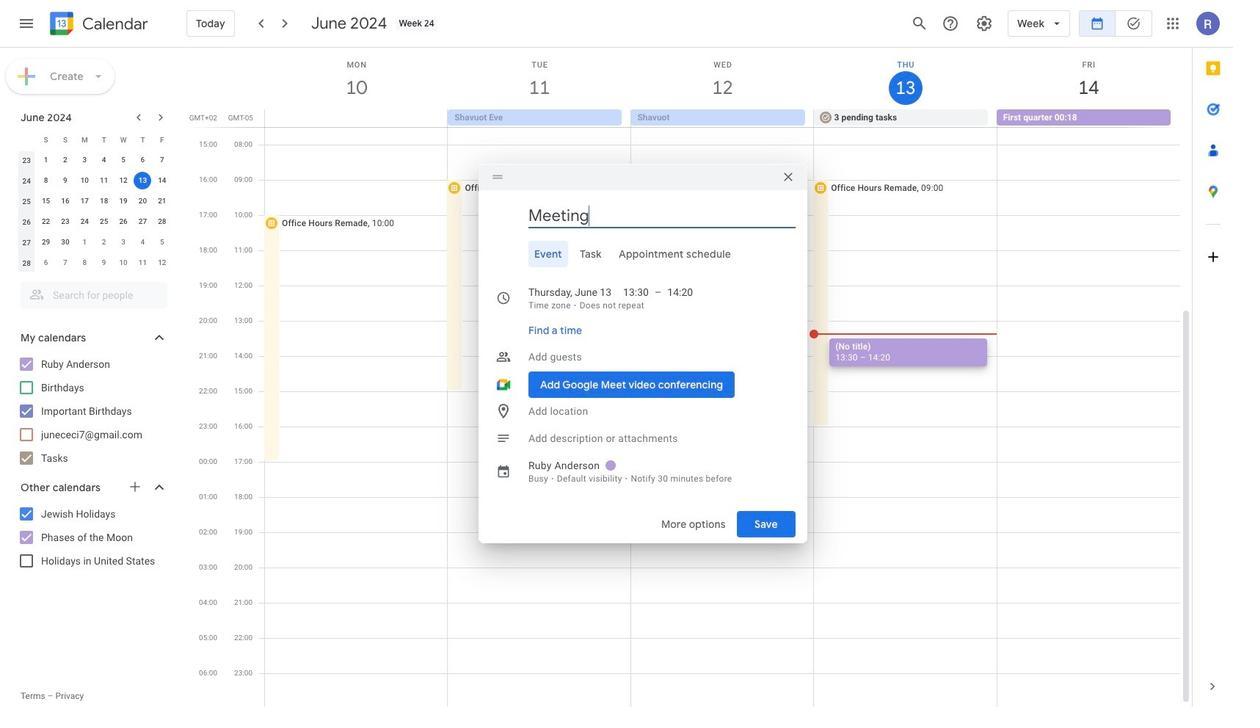 Task type: vqa. For each thing, say whether or not it's contained in the screenshot.
29 ELEMENT
yes



Task type: locate. For each thing, give the bounding box(es) containing it.
1 vertical spatial cell
[[133, 170, 152, 191]]

cell
[[265, 109, 448, 127], [133, 170, 152, 191]]

heading
[[79, 15, 148, 33]]

26 element
[[115, 213, 132, 231]]

thursday, june 13, today element
[[815, 48, 998, 109]]

7 element
[[153, 151, 171, 169]]

0 horizontal spatial cell
[[133, 170, 152, 191]]

july 10 element
[[115, 254, 132, 272]]

1 horizontal spatial cell
[[265, 109, 448, 127]]

july 11 element
[[134, 254, 152, 272]]

25 element
[[95, 213, 113, 231]]

settings menu image
[[976, 15, 994, 32]]

column header
[[17, 129, 36, 150]]

row group
[[17, 150, 172, 273]]

15 element
[[37, 192, 55, 210]]

10 element
[[76, 172, 93, 189]]

july 12 element
[[153, 254, 171, 272]]

22 element
[[37, 213, 55, 231]]

Search for people text field
[[29, 282, 159, 308]]

30 element
[[56, 234, 74, 251]]

0 vertical spatial cell
[[265, 109, 448, 127]]

tab list
[[1193, 48, 1234, 666], [491, 241, 796, 267]]

12 element
[[115, 172, 132, 189]]

20 element
[[134, 192, 152, 210]]

18 element
[[95, 192, 113, 210]]

6 element
[[134, 151, 152, 169]]

5 element
[[115, 151, 132, 169]]

july 8 element
[[76, 254, 93, 272]]

28 element
[[153, 213, 171, 231]]

cell inside june 2024 grid
[[133, 170, 152, 191]]

Add title text field
[[529, 205, 796, 227]]

21 element
[[153, 192, 171, 210]]

july 3 element
[[115, 234, 132, 251]]

other calendars list
[[3, 502, 182, 573]]

friday, june 14 element
[[998, 48, 1181, 109]]

july 1 element
[[76, 234, 93, 251]]

grid
[[188, 48, 1193, 707]]

july 7 element
[[56, 254, 74, 272]]

row
[[258, 109, 1193, 127], [17, 129, 172, 150], [17, 150, 172, 170], [17, 170, 172, 191], [17, 191, 172, 211], [17, 211, 172, 232], [17, 232, 172, 253], [17, 253, 172, 273]]

2 element
[[56, 151, 74, 169]]

1 horizontal spatial tab list
[[1193, 48, 1234, 666]]

main drawer image
[[18, 15, 35, 32]]

july 2 element
[[95, 234, 113, 251]]

monday, june 10 element
[[265, 48, 448, 109]]

june 2024 grid
[[14, 129, 172, 273]]

column header inside june 2024 grid
[[17, 129, 36, 150]]

27 element
[[134, 213, 152, 231]]

None search field
[[0, 276, 182, 308]]

17 element
[[76, 192, 93, 210]]

8 element
[[37, 172, 55, 189]]

1 element
[[37, 151, 55, 169]]



Task type: describe. For each thing, give the bounding box(es) containing it.
july 9 element
[[95, 254, 113, 272]]

july 5 element
[[153, 234, 171, 251]]

3 element
[[76, 151, 93, 169]]

my calendars list
[[3, 352, 182, 470]]

11 element
[[95, 172, 113, 189]]

0 horizontal spatial tab list
[[491, 241, 796, 267]]

tuesday, june 11 element
[[448, 48, 631, 109]]

16 element
[[56, 192, 74, 210]]

july 4 element
[[134, 234, 152, 251]]

14 element
[[153, 172, 171, 189]]

heading inside calendar element
[[79, 15, 148, 33]]

row group inside june 2024 grid
[[17, 150, 172, 273]]

calendar element
[[47, 9, 148, 41]]

wednesday, june 12 element
[[631, 48, 815, 109]]

13, today element
[[134, 172, 152, 189]]

24 element
[[76, 213, 93, 231]]

9 element
[[56, 172, 74, 189]]

add other calendars image
[[128, 480, 142, 494]]

19 element
[[115, 192, 132, 210]]

23 element
[[56, 213, 74, 231]]

29 element
[[37, 234, 55, 251]]

4 element
[[95, 151, 113, 169]]

july 6 element
[[37, 254, 55, 272]]



